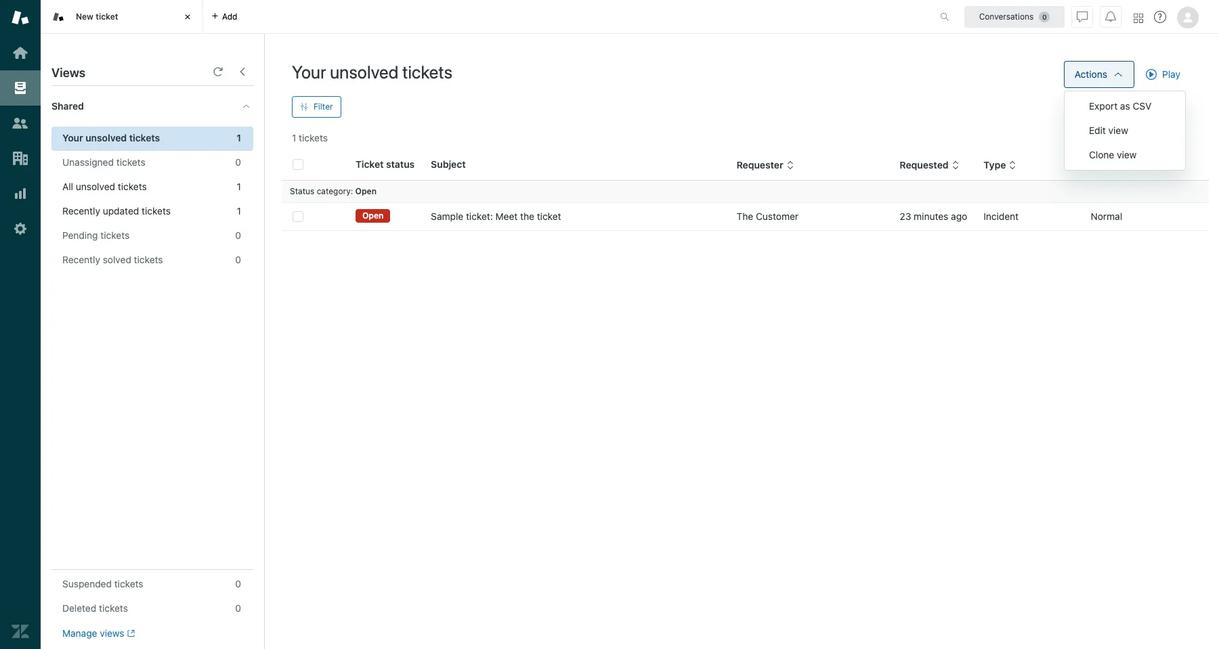 Task type: vqa. For each thing, say whether or not it's contained in the screenshot.
- popup button corresponding to Priority
no



Task type: describe. For each thing, give the bounding box(es) containing it.
manage
[[62, 628, 97, 639]]

view for clone view
[[1117, 149, 1137, 161]]

ago
[[951, 211, 967, 222]]

0 vertical spatial unsolved
[[330, 62, 399, 82]]

1 for recently updated tickets
[[237, 205, 241, 217]]

type
[[984, 159, 1006, 171]]

recently solved tickets
[[62, 254, 163, 266]]

reporting image
[[12, 185, 29, 203]]

all
[[62, 181, 73, 192]]

requester
[[737, 159, 783, 171]]

close image
[[181, 10, 194, 24]]

views
[[51, 66, 85, 80]]

0 for unassigned tickets
[[235, 156, 241, 168]]

views image
[[12, 79, 29, 97]]

customer
[[756, 211, 799, 222]]

deleted
[[62, 603, 96, 614]]

1 tickets
[[292, 132, 328, 144]]

ticket inside 'tab'
[[96, 11, 118, 22]]

0 vertical spatial open
[[355, 186, 377, 196]]

csv
[[1133, 100, 1152, 112]]

actions
[[1075, 68, 1107, 80]]

ticket
[[356, 158, 384, 170]]

tabs tab list
[[41, 0, 926, 34]]

add button
[[203, 0, 246, 33]]

priority button
[[1091, 159, 1135, 171]]

recently for recently updated tickets
[[62, 205, 100, 217]]

sample ticket: meet the ticket link
[[431, 210, 561, 224]]

view for edit view
[[1109, 125, 1128, 136]]

get help image
[[1154, 11, 1166, 23]]

clone
[[1089, 149, 1114, 161]]

meet
[[496, 211, 518, 222]]

requested button
[[900, 159, 960, 171]]

export as csv
[[1089, 100, 1152, 112]]

0 horizontal spatial your
[[62, 132, 83, 144]]

admin image
[[12, 220, 29, 238]]

the customer
[[737, 211, 799, 222]]

solved
[[103, 254, 131, 266]]

23
[[900, 211, 911, 222]]

status
[[386, 158, 415, 170]]

notifications image
[[1105, 11, 1116, 22]]

shared heading
[[41, 86, 264, 127]]

suspended tickets
[[62, 578, 143, 590]]

edit
[[1089, 125, 1106, 136]]

zendesk support image
[[12, 9, 29, 26]]

priority
[[1091, 159, 1124, 171]]

0 vertical spatial your unsolved tickets
[[292, 62, 452, 82]]

zendesk image
[[12, 623, 29, 641]]

conversations button
[[965, 6, 1065, 27]]

unassigned tickets
[[62, 156, 145, 168]]

sample
[[431, 211, 463, 222]]

updated
[[103, 205, 139, 217]]

new
[[76, 11, 93, 22]]

ticket:
[[466, 211, 493, 222]]

all unsolved tickets
[[62, 181, 147, 192]]

subject
[[431, 158, 466, 170]]



Task type: locate. For each thing, give the bounding box(es) containing it.
clone view
[[1089, 149, 1137, 161]]

recently
[[62, 205, 100, 217], [62, 254, 100, 266]]

2 0 from the top
[[235, 230, 241, 241]]

0 for deleted tickets
[[235, 603, 241, 614]]

1 horizontal spatial your
[[292, 62, 326, 82]]

recently down pending on the top
[[62, 254, 100, 266]]

0 horizontal spatial ticket
[[96, 11, 118, 22]]

category:
[[317, 186, 353, 196]]

new ticket
[[76, 11, 118, 22]]

incident
[[984, 211, 1019, 222]]

1 vertical spatial unsolved
[[86, 132, 127, 144]]

recently for recently solved tickets
[[62, 254, 100, 266]]

unsolved up unassigned tickets
[[86, 132, 127, 144]]

conversations
[[979, 11, 1034, 21]]

as
[[1120, 100, 1130, 112]]

0
[[235, 156, 241, 168], [235, 230, 241, 241], [235, 254, 241, 266], [235, 578, 241, 590], [235, 603, 241, 614]]

2 vertical spatial unsolved
[[76, 181, 115, 192]]

1 vertical spatial ticket
[[537, 211, 561, 222]]

1 vertical spatial recently
[[62, 254, 100, 266]]

unassigned
[[62, 156, 114, 168]]

recently updated tickets
[[62, 205, 171, 217]]

23 minutes ago
[[900, 211, 967, 222]]

add
[[222, 11, 237, 21]]

requester button
[[737, 159, 794, 171]]

play button
[[1135, 61, 1192, 88]]

0 for recently solved tickets
[[235, 254, 241, 266]]

actions menu
[[1064, 91, 1186, 171]]

deleted tickets
[[62, 603, 128, 614]]

view right edit
[[1109, 125, 1128, 136]]

ticket right new
[[96, 11, 118, 22]]

1 vertical spatial your
[[62, 132, 83, 144]]

shared
[[51, 100, 84, 112]]

1 horizontal spatial ticket
[[537, 211, 561, 222]]

0 vertical spatial your
[[292, 62, 326, 82]]

row containing sample ticket: meet the ticket
[[282, 203, 1209, 231]]

1
[[237, 132, 241, 144], [292, 132, 296, 144], [237, 181, 241, 192], [237, 205, 241, 217]]

ticket status
[[356, 158, 415, 170]]

1 recently from the top
[[62, 205, 100, 217]]

unsolved down unassigned
[[76, 181, 115, 192]]

(opens in a new tab) image
[[124, 630, 135, 638]]

main element
[[0, 0, 41, 650]]

sample ticket: meet the ticket
[[431, 211, 561, 222]]

play
[[1162, 68, 1181, 80]]

0 for pending tickets
[[235, 230, 241, 241]]

1 vertical spatial your unsolved tickets
[[62, 132, 160, 144]]

open down status category: open
[[362, 211, 384, 221]]

unsolved up filter
[[330, 62, 399, 82]]

row
[[282, 203, 1209, 231]]

recently up pending on the top
[[62, 205, 100, 217]]

open
[[355, 186, 377, 196], [362, 211, 384, 221]]

your up unassigned
[[62, 132, 83, 144]]

type button
[[984, 159, 1017, 171]]

1 0 from the top
[[235, 156, 241, 168]]

normal
[[1091, 211, 1122, 222]]

actions button
[[1064, 61, 1135, 88]]

view
[[1109, 125, 1128, 136], [1117, 149, 1137, 161]]

view right clone
[[1117, 149, 1137, 161]]

5 0 from the top
[[235, 603, 241, 614]]

0 vertical spatial ticket
[[96, 11, 118, 22]]

3 0 from the top
[[235, 254, 241, 266]]

refresh views pane image
[[213, 66, 224, 77]]

get started image
[[12, 44, 29, 62]]

filter
[[314, 102, 333, 112]]

0 vertical spatial recently
[[62, 205, 100, 217]]

export
[[1089, 100, 1118, 112]]

status
[[290, 186, 314, 196]]

your unsolved tickets up filter
[[292, 62, 452, 82]]

filter button
[[292, 96, 341, 118]]

your unsolved tickets up unassigned tickets
[[62, 132, 160, 144]]

minutes
[[914, 211, 949, 222]]

unsolved
[[330, 62, 399, 82], [86, 132, 127, 144], [76, 181, 115, 192]]

the
[[520, 211, 534, 222]]

pending tickets
[[62, 230, 130, 241]]

manage views
[[62, 628, 124, 639]]

the
[[737, 211, 753, 222]]

edit view
[[1089, 125, 1128, 136]]

status category: open
[[290, 186, 377, 196]]

your unsolved tickets
[[292, 62, 452, 82], [62, 132, 160, 144]]

ticket
[[96, 11, 118, 22], [537, 211, 561, 222]]

collapse views pane image
[[237, 66, 248, 77]]

0 vertical spatial view
[[1109, 125, 1128, 136]]

your
[[292, 62, 326, 82], [62, 132, 83, 144]]

requested
[[900, 159, 949, 171]]

shared button
[[41, 86, 228, 127]]

ticket right the at top
[[537, 211, 561, 222]]

customers image
[[12, 114, 29, 132]]

open down ticket
[[355, 186, 377, 196]]

views
[[100, 628, 124, 639]]

zendesk products image
[[1134, 13, 1143, 23]]

pending
[[62, 230, 98, 241]]

1 vertical spatial view
[[1117, 149, 1137, 161]]

1 vertical spatial open
[[362, 211, 384, 221]]

organizations image
[[12, 150, 29, 167]]

2 recently from the top
[[62, 254, 100, 266]]

new ticket tab
[[41, 0, 203, 34]]

your up filter button
[[292, 62, 326, 82]]

0 for suspended tickets
[[235, 578, 241, 590]]

0 horizontal spatial your unsolved tickets
[[62, 132, 160, 144]]

suspended
[[62, 578, 112, 590]]

4 0 from the top
[[235, 578, 241, 590]]

manage views link
[[62, 628, 135, 640]]

button displays agent's chat status as invisible. image
[[1077, 11, 1088, 22]]

1 for your unsolved tickets
[[237, 132, 241, 144]]

1 horizontal spatial your unsolved tickets
[[292, 62, 452, 82]]

1 for all unsolved tickets
[[237, 181, 241, 192]]

tickets
[[402, 62, 452, 82], [129, 132, 160, 144], [299, 132, 328, 144], [116, 156, 145, 168], [118, 181, 147, 192], [142, 205, 171, 217], [100, 230, 130, 241], [134, 254, 163, 266], [114, 578, 143, 590], [99, 603, 128, 614]]



